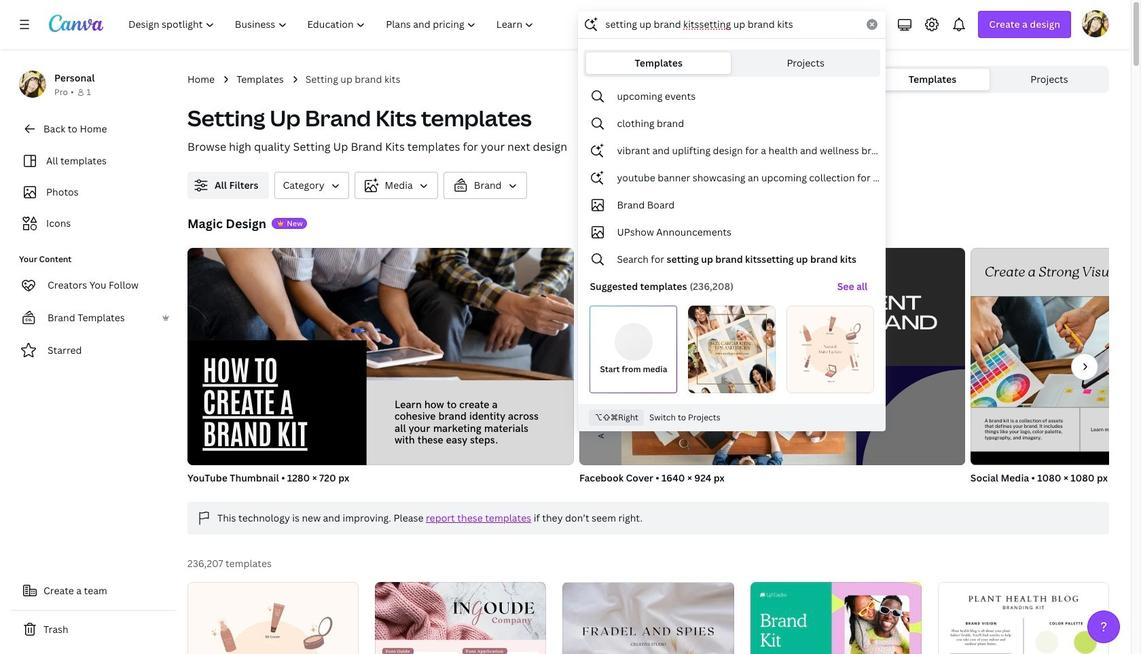 Task type: locate. For each thing, give the bounding box(es) containing it.
natural make up kits instagram post image
[[188, 582, 359, 654]]

uploaded media image
[[615, 323, 653, 361]]

1 horizontal spatial customize this template image
[[787, 306, 875, 393]]

brand board branding kit a4 image
[[938, 582, 1109, 654]]

customize this template image
[[688, 306, 776, 393], [787, 306, 875, 393]]

grey elegant minimalist brand and mood board kit image
[[563, 583, 734, 654]]

None search field
[[578, 11, 886, 431]]

0 horizontal spatial customize this template image
[[688, 306, 776, 393]]

2 customize this template image from the left
[[787, 306, 875, 393]]

pink simple modern girly brand board kit image
[[375, 582, 546, 654]]

group
[[579, 243, 969, 486], [579, 243, 969, 473], [188, 248, 574, 486], [188, 248, 574, 465], [970, 248, 1141, 486]]

list box
[[579, 83, 885, 399]]

Search search field
[[606, 12, 859, 37]]



Task type: vqa. For each thing, say whether or not it's contained in the screenshot.
the right CREATE
no



Task type: describe. For each thing, give the bounding box(es) containing it.
1 customize this template image from the left
[[688, 306, 776, 393]]

top level navigation element
[[120, 11, 546, 38]]

stephanie aranda image
[[1082, 10, 1109, 37]]



